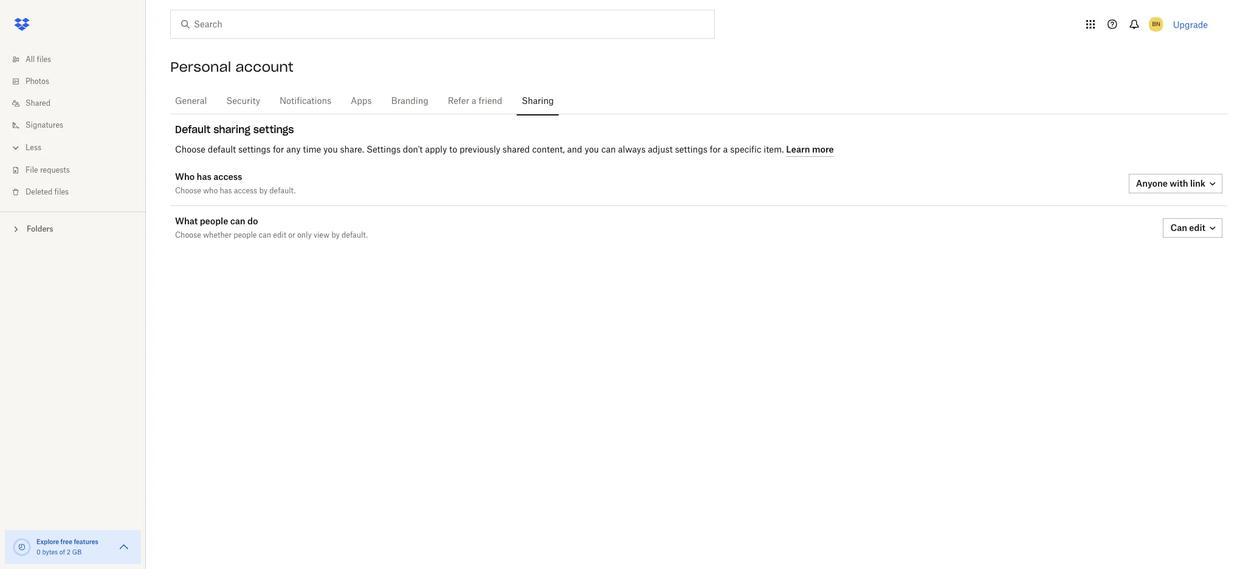 Task type: vqa. For each thing, say whether or not it's contained in the screenshot.
Rolph associated with Rolph link
no



Task type: describe. For each thing, give the bounding box(es) containing it.
anyone
[[1136, 178, 1168, 188]]

sharing
[[213, 123, 250, 136]]

upgrade link
[[1173, 19, 1208, 29]]

branding
[[391, 97, 428, 106]]

deleted files link
[[10, 181, 146, 203]]

learn more button
[[786, 142, 834, 157]]

can inside "choose default settings for any time you share. settings don't apply to previously shared content, and you can always adjust settings for a specific item. learn more"
[[601, 146, 616, 154]]

shared link
[[10, 92, 146, 114]]

explore free features 0 bytes of 2 gb
[[36, 538, 98, 556]]

0 horizontal spatial can
[[230, 216, 245, 226]]

learn
[[786, 144, 810, 154]]

bn
[[1152, 20, 1160, 28]]

files for deleted files
[[54, 188, 69, 196]]

dropbox image
[[10, 12, 34, 36]]

2 you from the left
[[585, 146, 599, 154]]

upgrade
[[1173, 19, 1208, 29]]

settings right 'adjust'
[[675, 146, 707, 154]]

can
[[1170, 222, 1187, 233]]

view
[[314, 232, 329, 239]]

with
[[1170, 178, 1188, 188]]

default
[[175, 123, 210, 136]]

2 for from the left
[[710, 146, 721, 154]]

what
[[175, 216, 198, 226]]

2
[[67, 550, 70, 556]]

who
[[175, 171, 195, 182]]

0 vertical spatial access
[[214, 171, 242, 182]]

settings
[[367, 146, 401, 154]]

do
[[247, 216, 258, 226]]

security
[[226, 97, 260, 106]]

more
[[812, 144, 834, 154]]

can edit button
[[1163, 218, 1223, 238]]

2 vertical spatial can
[[259, 232, 271, 239]]

friend
[[479, 97, 502, 106]]

sharing
[[522, 97, 554, 106]]

item.
[[764, 146, 784, 154]]

all files link
[[10, 49, 146, 71]]

general
[[175, 97, 207, 106]]

default sharing settings
[[175, 123, 294, 136]]

features
[[74, 538, 98, 545]]

folders button
[[0, 219, 146, 238]]

default. inside what people can do choose whether people can edit or only view by default.
[[342, 232, 368, 239]]

less
[[26, 144, 41, 151]]

edit inside what people can do choose whether people can edit or only view by default.
[[273, 232, 286, 239]]

explore
[[36, 538, 59, 545]]

don't
[[403, 146, 423, 154]]

default
[[208, 146, 236, 154]]

choose inside what people can do choose whether people can edit or only view by default.
[[175, 232, 201, 239]]

anyone with link
[[1136, 178, 1206, 188]]

Search text field
[[194, 18, 689, 31]]

by inside who has access choose who has access by default.
[[259, 187, 267, 195]]

free
[[61, 538, 72, 545]]

gb
[[72, 550, 82, 556]]

apps tab
[[346, 87, 377, 116]]

1 vertical spatial has
[[220, 187, 232, 195]]

or
[[288, 232, 295, 239]]

requests
[[40, 167, 70, 174]]

all files
[[26, 56, 51, 63]]

who
[[203, 187, 218, 195]]

of
[[59, 550, 65, 556]]



Task type: locate. For each thing, give the bounding box(es) containing it.
all
[[26, 56, 35, 63]]

settings for default
[[238, 146, 271, 154]]

deleted files
[[26, 188, 69, 196]]

settings
[[253, 123, 294, 136], [238, 146, 271, 154], [675, 146, 707, 154]]

who has access choose who has access by default.
[[175, 171, 296, 195]]

1 vertical spatial default.
[[342, 232, 368, 239]]

choose inside "choose default settings for any time you share. settings don't apply to previously shared content, and you can always adjust settings for a specific item. learn more"
[[175, 146, 206, 154]]

you right time on the left
[[323, 146, 338, 154]]

photos link
[[10, 71, 146, 92]]

0
[[36, 550, 41, 556]]

personal account
[[170, 58, 293, 75]]

general tab
[[170, 87, 212, 116]]

1 vertical spatial choose
[[175, 187, 201, 195]]

signatures
[[26, 122, 63, 129]]

3 choose from the top
[[175, 232, 201, 239]]

bytes
[[42, 550, 58, 556]]

for
[[273, 146, 284, 154], [710, 146, 721, 154]]

what people can do choose whether people can edit or only view by default.
[[175, 216, 368, 239]]

apps
[[351, 97, 372, 106]]

choose
[[175, 146, 206, 154], [175, 187, 201, 195], [175, 232, 201, 239]]

by
[[259, 187, 267, 195], [331, 232, 340, 239]]

folders
[[27, 224, 53, 233]]

can edit
[[1170, 222, 1206, 233]]

1 horizontal spatial a
[[723, 146, 728, 154]]

1 horizontal spatial default.
[[342, 232, 368, 239]]

0 vertical spatial default.
[[269, 187, 296, 195]]

access up who
[[214, 171, 242, 182]]

for left any
[[273, 146, 284, 154]]

share.
[[340, 146, 364, 154]]

files for all files
[[37, 56, 51, 63]]

to
[[449, 146, 457, 154]]

1 horizontal spatial you
[[585, 146, 599, 154]]

only
[[297, 232, 312, 239]]

deleted
[[26, 188, 52, 196]]

1 vertical spatial people
[[234, 232, 257, 239]]

a inside tab
[[472, 97, 476, 106]]

shared
[[503, 146, 530, 154]]

account
[[235, 58, 293, 75]]

choose down default
[[175, 146, 206, 154]]

0 horizontal spatial a
[[472, 97, 476, 106]]

signatures link
[[10, 114, 146, 136]]

specific
[[730, 146, 761, 154]]

default. up what people can do choose whether people can edit or only view by default.
[[269, 187, 296, 195]]

0 vertical spatial choose
[[175, 146, 206, 154]]

1 vertical spatial by
[[331, 232, 340, 239]]

for left "specific"
[[710, 146, 721, 154]]

refer
[[448, 97, 469, 106]]

default.
[[269, 187, 296, 195], [342, 232, 368, 239]]

files right deleted
[[54, 188, 69, 196]]

0 horizontal spatial default.
[[269, 187, 296, 195]]

1 horizontal spatial for
[[710, 146, 721, 154]]

by up what people can do choose whether people can edit or only view by default.
[[259, 187, 267, 195]]

1 vertical spatial files
[[54, 188, 69, 196]]

photos
[[26, 78, 49, 85]]

1 horizontal spatial edit
[[1189, 222, 1206, 233]]

1 horizontal spatial by
[[331, 232, 340, 239]]

list
[[0, 41, 146, 212]]

tab list containing general
[[170, 85, 1227, 116]]

has
[[197, 171, 211, 182], [220, 187, 232, 195]]

files inside all files link
[[37, 56, 51, 63]]

refer a friend
[[448, 97, 502, 106]]

access
[[214, 171, 242, 182], [234, 187, 257, 195]]

a left "specific"
[[723, 146, 728, 154]]

a inside "choose default settings for any time you share. settings don't apply to previously shared content, and you can always adjust settings for a specific item. learn more"
[[723, 146, 728, 154]]

edit left or
[[273, 232, 286, 239]]

1 for from the left
[[273, 146, 284, 154]]

whether
[[203, 232, 232, 239]]

edit right can
[[1189, 222, 1206, 233]]

1 you from the left
[[323, 146, 338, 154]]

a
[[472, 97, 476, 106], [723, 146, 728, 154]]

notifications
[[280, 97, 331, 106]]

you
[[323, 146, 338, 154], [585, 146, 599, 154]]

tab list
[[170, 85, 1227, 116]]

access up do
[[234, 187, 257, 195]]

adjust
[[648, 146, 673, 154]]

time
[[303, 146, 321, 154]]

can
[[601, 146, 616, 154], [230, 216, 245, 226], [259, 232, 271, 239]]

can left always
[[601, 146, 616, 154]]

notifications tab
[[275, 87, 336, 116]]

apply
[[425, 146, 447, 154]]

personal
[[170, 58, 231, 75]]

0 horizontal spatial has
[[197, 171, 211, 182]]

file requests
[[26, 167, 70, 174]]

link
[[1190, 178, 1206, 188]]

0 horizontal spatial edit
[[273, 232, 286, 239]]

1 horizontal spatial files
[[54, 188, 69, 196]]

files right "all"
[[37, 56, 51, 63]]

a right refer
[[472, 97, 476, 106]]

file
[[26, 167, 38, 174]]

can left or
[[259, 232, 271, 239]]

files
[[37, 56, 51, 63], [54, 188, 69, 196]]

by inside what people can do choose whether people can edit or only view by default.
[[331, 232, 340, 239]]

0 horizontal spatial for
[[273, 146, 284, 154]]

choose inside who has access choose who has access by default.
[[175, 187, 201, 195]]

settings for sharing
[[253, 123, 294, 136]]

0 vertical spatial has
[[197, 171, 211, 182]]

settings up any
[[253, 123, 294, 136]]

has up who
[[197, 171, 211, 182]]

1 vertical spatial access
[[234, 187, 257, 195]]

has right who
[[220, 187, 232, 195]]

0 vertical spatial by
[[259, 187, 267, 195]]

can left do
[[230, 216, 245, 226]]

0 vertical spatial a
[[472, 97, 476, 106]]

settings down default sharing settings
[[238, 146, 271, 154]]

2 vertical spatial choose
[[175, 232, 201, 239]]

2 horizontal spatial can
[[601, 146, 616, 154]]

1 horizontal spatial has
[[220, 187, 232, 195]]

less image
[[10, 142, 22, 154]]

you right and
[[585, 146, 599, 154]]

choose default settings for any time you share. settings don't apply to previously shared content, and you can always adjust settings for a specific item. learn more
[[175, 144, 834, 154]]

branding tab
[[386, 87, 433, 116]]

0 vertical spatial can
[[601, 146, 616, 154]]

quota usage element
[[12, 537, 32, 557]]

list containing all files
[[0, 41, 146, 212]]

sharing tab
[[517, 87, 559, 116]]

refer a friend tab
[[443, 87, 507, 116]]

always
[[618, 146, 646, 154]]

1 vertical spatial can
[[230, 216, 245, 226]]

security tab
[[221, 87, 265, 116]]

people down do
[[234, 232, 257, 239]]

default. right view on the left top of the page
[[342, 232, 368, 239]]

content,
[[532, 146, 565, 154]]

0 horizontal spatial you
[[323, 146, 338, 154]]

any
[[286, 146, 301, 154]]

choose down what
[[175, 232, 201, 239]]

previously
[[460, 146, 500, 154]]

bn button
[[1146, 15, 1166, 34]]

1 horizontal spatial can
[[259, 232, 271, 239]]

0 horizontal spatial by
[[259, 187, 267, 195]]

1 horizontal spatial people
[[234, 232, 257, 239]]

edit inside can edit dropdown button
[[1189, 222, 1206, 233]]

0 horizontal spatial people
[[200, 216, 228, 226]]

2 choose from the top
[[175, 187, 201, 195]]

and
[[567, 146, 582, 154]]

shared
[[26, 100, 50, 107]]

default. inside who has access choose who has access by default.
[[269, 187, 296, 195]]

choose down who at left top
[[175, 187, 201, 195]]

1 choose from the top
[[175, 146, 206, 154]]

edit
[[1189, 222, 1206, 233], [273, 232, 286, 239]]

0 vertical spatial files
[[37, 56, 51, 63]]

people
[[200, 216, 228, 226], [234, 232, 257, 239]]

people up "whether"
[[200, 216, 228, 226]]

files inside 'deleted files' 'link'
[[54, 188, 69, 196]]

0 horizontal spatial files
[[37, 56, 51, 63]]

1 vertical spatial a
[[723, 146, 728, 154]]

file requests link
[[10, 159, 146, 181]]

by right view on the left top of the page
[[331, 232, 340, 239]]

anyone with link button
[[1129, 174, 1223, 193]]

0 vertical spatial people
[[200, 216, 228, 226]]



